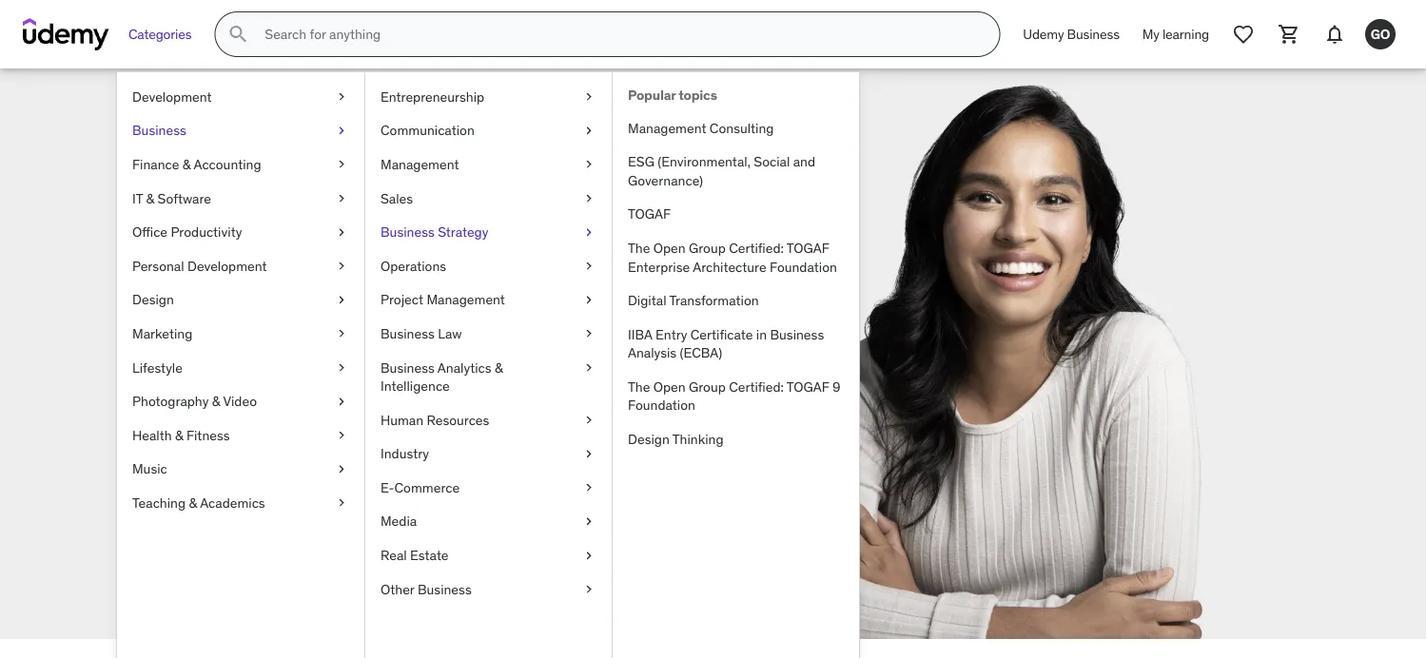 Task type: locate. For each thing, give the bounding box(es) containing it.
1 open from the top
[[653, 239, 686, 257]]

business link
[[117, 114, 364, 148]]

photography & video link
[[117, 385, 364, 419]]

business right in
[[770, 326, 824, 343]]

design left thinking
[[628, 431, 670, 448]]

communication
[[381, 122, 474, 139]]

business analytics & intelligence
[[381, 359, 503, 395]]

group inside the open group certified: togaf 9 foundation
[[689, 378, 726, 395]]

lifestyle link
[[117, 351, 364, 385]]

estate
[[410, 547, 449, 564]]

health & fitness link
[[117, 419, 364, 452]]

xsmall image for real estate
[[581, 546, 596, 565]]

xsmall image inside communication link
[[581, 121, 596, 140]]

& right teaching at left bottom
[[189, 494, 197, 511]]

xsmall image for music
[[334, 460, 349, 479]]

other business link
[[365, 573, 612, 606]]

togaf for the open group certified: togaf enterprise architecture foundation
[[787, 239, 829, 257]]

9
[[832, 378, 840, 395]]

the open group certified: togaf enterprise architecture foundation link
[[613, 231, 859, 284]]

and inside esg (environmental, social and governance)
[[793, 153, 815, 170]]

certified: up architecture
[[729, 239, 784, 257]]

iiba
[[628, 326, 652, 343]]

teach
[[276, 238, 399, 297]]

design down 'personal'
[[132, 291, 174, 308]]

0 vertical spatial foundation
[[770, 258, 837, 275]]

certified: for foundation
[[729, 378, 784, 395]]

1 vertical spatial foundation
[[628, 397, 695, 414]]

and right social
[[793, 153, 815, 170]]

xsmall image inside 'real estate' link
[[581, 546, 596, 565]]

1 group from the top
[[689, 239, 726, 257]]

design inside 'link'
[[132, 291, 174, 308]]

xsmall image for other business
[[581, 580, 596, 599]]

& for software
[[146, 190, 154, 207]]

1 vertical spatial the
[[628, 378, 650, 395]]

1 vertical spatial open
[[653, 378, 686, 395]]

management consulting
[[628, 119, 774, 136]]

xsmall image
[[581, 88, 596, 106], [334, 121, 349, 140], [581, 121, 596, 140], [334, 155, 349, 174], [581, 155, 596, 174], [334, 189, 349, 208], [334, 257, 349, 275], [581, 257, 596, 275], [334, 358, 349, 377], [581, 411, 596, 430], [334, 426, 349, 445], [581, 445, 596, 463], [334, 460, 349, 479], [581, 479, 596, 497], [334, 494, 349, 513], [581, 546, 596, 565]]

management consulting link
[[613, 111, 859, 145]]

industry link
[[365, 437, 612, 471]]

0 horizontal spatial foundation
[[628, 397, 695, 414]]

xsmall image inside human resources link
[[581, 411, 596, 430]]

xsmall image for management
[[581, 155, 596, 174]]

xsmall image for development
[[334, 88, 349, 106]]

development down "categories" 'dropdown button'
[[132, 88, 212, 105]]

1 vertical spatial group
[[689, 378, 726, 395]]

real estate
[[381, 547, 449, 564]]

notifications image
[[1323, 23, 1346, 46]]

open down analysis
[[653, 378, 686, 395]]

(ecba)
[[680, 344, 722, 362]]

foundation inside the open group certified: togaf enterprise architecture foundation
[[770, 258, 837, 275]]

in
[[756, 326, 767, 343]]

xsmall image inside "business" link
[[334, 121, 349, 140]]

xsmall image inside photography & video link
[[334, 392, 349, 411]]

xsmall image for business
[[334, 121, 349, 140]]

business strategy
[[381, 223, 488, 241]]

office
[[132, 223, 167, 241]]

enterprise
[[628, 258, 690, 275]]

marketing link
[[117, 317, 364, 351]]

& right health
[[175, 427, 183, 444]]

0 vertical spatial open
[[653, 239, 686, 257]]

1 certified: from the top
[[729, 239, 784, 257]]

togaf inside the open group certified: togaf 9 foundation
[[787, 378, 829, 395]]

xsmall image for e-commerce
[[581, 479, 596, 497]]

& right it
[[146, 190, 154, 207]]

& inside business analytics & intelligence
[[495, 359, 503, 376]]

the inside the open group certified: togaf enterprise architecture foundation
[[628, 239, 650, 257]]

1 vertical spatial certified:
[[729, 378, 784, 395]]

including
[[197, 381, 271, 404]]

video
[[223, 393, 257, 410]]

group inside the open group certified: togaf enterprise architecture foundation
[[689, 239, 726, 257]]

business strategy element
[[612, 72, 859, 658]]

open inside the open group certified: togaf enterprise architecture foundation
[[653, 239, 686, 257]]

categories button
[[117, 11, 203, 57]]

the inside the open group certified: togaf 9 foundation
[[628, 378, 650, 395]]

submit search image
[[227, 23, 250, 46]]

xsmall image inside industry link
[[581, 445, 596, 463]]

finance & accounting link
[[117, 148, 364, 181]]

certified: inside the open group certified: togaf enterprise architecture foundation
[[729, 239, 784, 257]]

xsmall image inside business analytics & intelligence link
[[581, 358, 596, 377]]

xsmall image for it & software
[[334, 189, 349, 208]]

xsmall image inside other business link
[[581, 580, 596, 599]]

xsmall image for photography & video
[[334, 392, 349, 411]]

consulting
[[710, 119, 774, 136]]

2 group from the top
[[689, 378, 726, 395]]

lifestyle
[[132, 359, 183, 376]]

& right analytics
[[495, 359, 503, 376]]

xsmall image
[[334, 88, 349, 106], [581, 189, 596, 208], [334, 223, 349, 242], [581, 223, 596, 242], [334, 291, 349, 309], [581, 291, 596, 309], [334, 325, 349, 343], [581, 325, 596, 343], [581, 358, 596, 377], [334, 392, 349, 411], [581, 513, 596, 531], [581, 580, 596, 599]]

0 vertical spatial management
[[628, 119, 706, 136]]

foundation right architecture
[[770, 258, 837, 275]]

0 vertical spatial certified:
[[729, 239, 784, 257]]

management down popular topics
[[628, 119, 706, 136]]

finance & accounting
[[132, 156, 261, 173]]

fitness
[[186, 427, 230, 444]]

and up own
[[314, 355, 344, 378]]

togaf link
[[613, 197, 859, 231]]

xsmall image inside it & software link
[[334, 189, 349, 208]]

1 vertical spatial design
[[628, 431, 670, 448]]

0 horizontal spatial design
[[132, 291, 174, 308]]

xsmall image for business analytics & intelligence
[[581, 358, 596, 377]]

certified: for architecture
[[729, 239, 784, 257]]

group up architecture
[[689, 239, 726, 257]]

xsmall image inside management link
[[581, 155, 596, 174]]

business up the operations
[[381, 223, 435, 241]]

esg (environmental, social and governance)
[[628, 153, 815, 189]]

development
[[132, 88, 212, 105], [187, 257, 267, 274]]

photography & video
[[132, 393, 257, 410]]

personal
[[132, 257, 184, 274]]

1 vertical spatial togaf
[[787, 239, 829, 257]]

the down analysis
[[628, 378, 650, 395]]

2 certified: from the top
[[729, 378, 784, 395]]

management inside business strategy element
[[628, 119, 706, 136]]

xsmall image for health & fitness
[[334, 426, 349, 445]]

xsmall image for business law
[[581, 325, 596, 343]]

business law link
[[365, 317, 612, 351]]

e-commerce
[[381, 479, 460, 496]]

1 the from the top
[[628, 239, 650, 257]]

& left video
[[212, 393, 220, 410]]

xsmall image inside entrepreneurship link
[[581, 88, 596, 106]]

an
[[208, 355, 228, 378]]

xsmall image inside the personal development link
[[334, 257, 349, 275]]

real estate link
[[365, 539, 612, 573]]

business down estate
[[418, 581, 472, 598]]

xsmall image inside business strategy "link"
[[581, 223, 596, 242]]

law
[[438, 325, 462, 342]]

2 vertical spatial management
[[427, 291, 505, 308]]

management up law
[[427, 291, 505, 308]]

0 vertical spatial design
[[132, 291, 174, 308]]

wishlist image
[[1232, 23, 1255, 46]]

human
[[381, 411, 423, 429]]

management down communication
[[381, 156, 459, 173]]

foundation up "design thinking"
[[628, 397, 695, 414]]

0 vertical spatial group
[[689, 239, 726, 257]]

and
[[793, 153, 815, 170], [314, 355, 344, 378]]

xsmall image inside media link
[[581, 513, 596, 531]]

popular
[[628, 87, 676, 104]]

xsmall image inside design 'link'
[[334, 291, 349, 309]]

open inside the open group certified: togaf 9 foundation
[[653, 378, 686, 395]]

business up intelligence
[[381, 359, 435, 376]]

shopping cart with 0 items image
[[1278, 23, 1300, 46]]

own
[[314, 381, 347, 404]]

xsmall image inside 'business law' link
[[581, 325, 596, 343]]

open
[[653, 239, 686, 257], [653, 378, 686, 395]]

togaf inside the open group certified: togaf enterprise architecture foundation
[[787, 239, 829, 257]]

business down project
[[381, 325, 435, 342]]

management
[[628, 119, 706, 136], [381, 156, 459, 173], [427, 291, 505, 308]]

business inside "link"
[[381, 223, 435, 241]]

xsmall image inside project management "link"
[[581, 291, 596, 309]]

xsmall image inside "teaching & academics" link
[[334, 494, 349, 513]]

xsmall image inside music link
[[334, 460, 349, 479]]

xsmall image for communication
[[581, 121, 596, 140]]

development link
[[117, 80, 364, 114]]

certified: down the iiba entry certificate in business analysis (ecba) link
[[729, 378, 784, 395]]

1 vertical spatial management
[[381, 156, 459, 173]]

1 vertical spatial and
[[314, 355, 344, 378]]

1 horizontal spatial and
[[793, 153, 815, 170]]

management inside "link"
[[427, 291, 505, 308]]

design inside business strategy element
[[628, 431, 670, 448]]

xsmall image inside development link
[[334, 88, 349, 106]]

transformation
[[669, 292, 759, 309]]

become
[[137, 355, 204, 378]]

1 horizontal spatial design
[[628, 431, 670, 448]]

instructor
[[232, 355, 310, 378]]

esg
[[628, 153, 654, 170]]

togaf down togaf link on the top of the page
[[787, 239, 829, 257]]

(environmental,
[[658, 153, 751, 170]]

open up enterprise
[[653, 239, 686, 257]]

xsmall image inside operations link
[[581, 257, 596, 275]]

2 vertical spatial togaf
[[787, 378, 829, 395]]

& for accounting
[[182, 156, 191, 173]]

sales
[[381, 190, 413, 207]]

group down (ecba) at bottom
[[689, 378, 726, 395]]

my learning link
[[1131, 11, 1221, 57]]

xsmall image inside "health & fitness" link
[[334, 426, 349, 445]]

xsmall image for design
[[334, 291, 349, 309]]

the for the open group certified: togaf enterprise architecture foundation
[[628, 239, 650, 257]]

certified: inside the open group certified: togaf 9 foundation
[[729, 378, 784, 395]]

foundation
[[770, 258, 837, 275], [628, 397, 695, 414]]

group for architecture
[[689, 239, 726, 257]]

1 vertical spatial development
[[187, 257, 267, 274]]

xsmall image inside the e-commerce link
[[581, 479, 596, 497]]

go link
[[1358, 11, 1403, 57]]

togaf left 9
[[787, 378, 829, 395]]

design for design
[[132, 291, 174, 308]]

0 horizontal spatial and
[[314, 355, 344, 378]]

development down office productivity link
[[187, 257, 267, 274]]

udemy business link
[[1012, 11, 1131, 57]]

0 vertical spatial the
[[628, 239, 650, 257]]

& for academics
[[189, 494, 197, 511]]

xsmall image inside office productivity link
[[334, 223, 349, 242]]

1 horizontal spatial foundation
[[770, 258, 837, 275]]

the for the open group certified: togaf 9 foundation
[[628, 378, 650, 395]]

productivity
[[171, 223, 242, 241]]

media link
[[365, 505, 612, 539]]

teaching
[[132, 494, 186, 511]]

xsmall image inside "finance & accounting" link
[[334, 155, 349, 174]]

xsmall image inside lifestyle link
[[334, 358, 349, 377]]

& right finance at the top left
[[182, 156, 191, 173]]

togaf for the open group certified: togaf 9 foundation
[[787, 378, 829, 395]]

certificate
[[690, 326, 753, 343]]

2 open from the top
[[653, 378, 686, 395]]

xsmall image for human resources
[[581, 411, 596, 430]]

sales link
[[365, 181, 612, 215]]

business analytics & intelligence link
[[365, 351, 612, 403]]

digital
[[628, 292, 666, 309]]

0 vertical spatial and
[[793, 153, 815, 170]]

architecture
[[693, 258, 766, 275]]

the up enterprise
[[628, 239, 650, 257]]

2 the from the top
[[628, 378, 650, 395]]

Search for anything text field
[[261, 18, 976, 50]]

xsmall image inside marketing link
[[334, 325, 349, 343]]

health & fitness
[[132, 427, 230, 444]]

xsmall image inside sales link
[[581, 189, 596, 208]]

togaf down governance)
[[628, 206, 671, 223]]



Task type: vqa. For each thing, say whether or not it's contained in the screenshot.
MARK REVIEW BY ROBIN L. AS HELPFUL image to the top
no



Task type: describe. For each thing, give the bounding box(es) containing it.
personal development
[[132, 257, 267, 274]]

categories
[[128, 25, 192, 43]]

design for design thinking
[[628, 431, 670, 448]]

popular topics
[[628, 87, 717, 104]]

xsmall image for lifestyle
[[334, 358, 349, 377]]

business inside iiba entry certificate in business analysis (ecba)
[[770, 326, 824, 343]]

the open group certified: togaf 9 foundation
[[628, 378, 840, 414]]

and inside come teach with us become an instructor and change lives — including your own
[[314, 355, 344, 378]]

strategy
[[438, 223, 488, 241]]

open for architecture
[[653, 239, 686, 257]]

photography
[[132, 393, 209, 410]]

personal development link
[[117, 249, 364, 283]]

thinking
[[672, 431, 724, 448]]

esg (environmental, social and governance) link
[[613, 145, 859, 197]]

accounting
[[194, 156, 261, 173]]

udemy image
[[23, 18, 109, 50]]

xsmall image for office productivity
[[334, 223, 349, 242]]

commerce
[[394, 479, 460, 496]]

xsmall image for project management
[[581, 291, 596, 309]]

analysis
[[628, 344, 677, 362]]

business law
[[381, 325, 462, 342]]

media
[[381, 513, 417, 530]]

udemy
[[1023, 25, 1064, 43]]

open for foundation
[[653, 378, 686, 395]]

xsmall image for operations
[[581, 257, 596, 275]]

xsmall image for business strategy
[[581, 223, 596, 242]]

0 vertical spatial development
[[132, 88, 212, 105]]

xsmall image for teaching & academics
[[334, 494, 349, 513]]

management for management consulting
[[628, 119, 706, 136]]

come
[[137, 238, 267, 297]]

the open group certified: togaf 9 foundation link
[[613, 370, 859, 423]]

it & software link
[[117, 181, 364, 215]]

with
[[137, 291, 237, 350]]

0 vertical spatial togaf
[[628, 206, 671, 223]]

learning
[[1162, 25, 1209, 43]]

e-commerce link
[[365, 471, 612, 505]]

& for fitness
[[175, 427, 183, 444]]

design thinking link
[[613, 423, 859, 457]]

music
[[132, 460, 167, 478]]

other business
[[381, 581, 472, 598]]

health
[[132, 427, 172, 444]]

my
[[1142, 25, 1159, 43]]

project management link
[[365, 283, 612, 317]]

xsmall image for sales
[[581, 189, 596, 208]]

& for video
[[212, 393, 220, 410]]

group for foundation
[[689, 378, 726, 395]]

entry
[[656, 326, 687, 343]]

design link
[[117, 283, 364, 317]]

xsmall image for media
[[581, 513, 596, 531]]

come teach with us become an instructor and change lives — including your own
[[137, 238, 408, 404]]

finance
[[132, 156, 179, 173]]

xsmall image for industry
[[581, 445, 596, 463]]

academics
[[200, 494, 265, 511]]

the open group certified: togaf enterprise architecture foundation
[[628, 239, 837, 275]]

business strategy link
[[365, 215, 612, 249]]

e-
[[381, 479, 394, 496]]

xsmall image for marketing
[[334, 325, 349, 343]]

teaching & academics link
[[117, 486, 364, 520]]

go
[[1371, 25, 1390, 42]]

software
[[158, 190, 211, 207]]

music link
[[117, 452, 364, 486]]

business inside business analytics & intelligence
[[381, 359, 435, 376]]

business right the udemy
[[1067, 25, 1120, 43]]

foundation inside the open group certified: togaf 9 foundation
[[628, 397, 695, 414]]

office productivity link
[[117, 215, 364, 249]]

udemy business
[[1023, 25, 1120, 43]]

xsmall image for entrepreneurship
[[581, 88, 596, 106]]

your
[[275, 381, 310, 404]]

communication link
[[365, 114, 612, 148]]

it
[[132, 190, 143, 207]]

analytics
[[437, 359, 491, 376]]

management for management
[[381, 156, 459, 173]]

it & software
[[132, 190, 211, 207]]

xsmall image for finance & accounting
[[334, 155, 349, 174]]

business up finance at the top left
[[132, 122, 186, 139]]

office productivity
[[132, 223, 242, 241]]

human resources
[[381, 411, 489, 429]]

intelligence
[[381, 378, 450, 395]]

management link
[[365, 148, 612, 181]]

my learning
[[1142, 25, 1209, 43]]

governance)
[[628, 172, 703, 189]]

industry
[[381, 445, 429, 462]]

digital transformation link
[[613, 284, 859, 318]]

operations link
[[365, 249, 612, 283]]

social
[[754, 153, 790, 170]]

iiba entry certificate in business analysis (ecba) link
[[613, 318, 859, 370]]

design thinking
[[628, 431, 724, 448]]

project
[[381, 291, 423, 308]]

xsmall image for personal development
[[334, 257, 349, 275]]

change
[[349, 355, 408, 378]]

entrepreneurship
[[381, 88, 484, 105]]

iiba entry certificate in business analysis (ecba)
[[628, 326, 824, 362]]

resources
[[427, 411, 489, 429]]

project management
[[381, 291, 505, 308]]

entrepreneurship link
[[365, 80, 612, 114]]

marketing
[[132, 325, 193, 342]]



